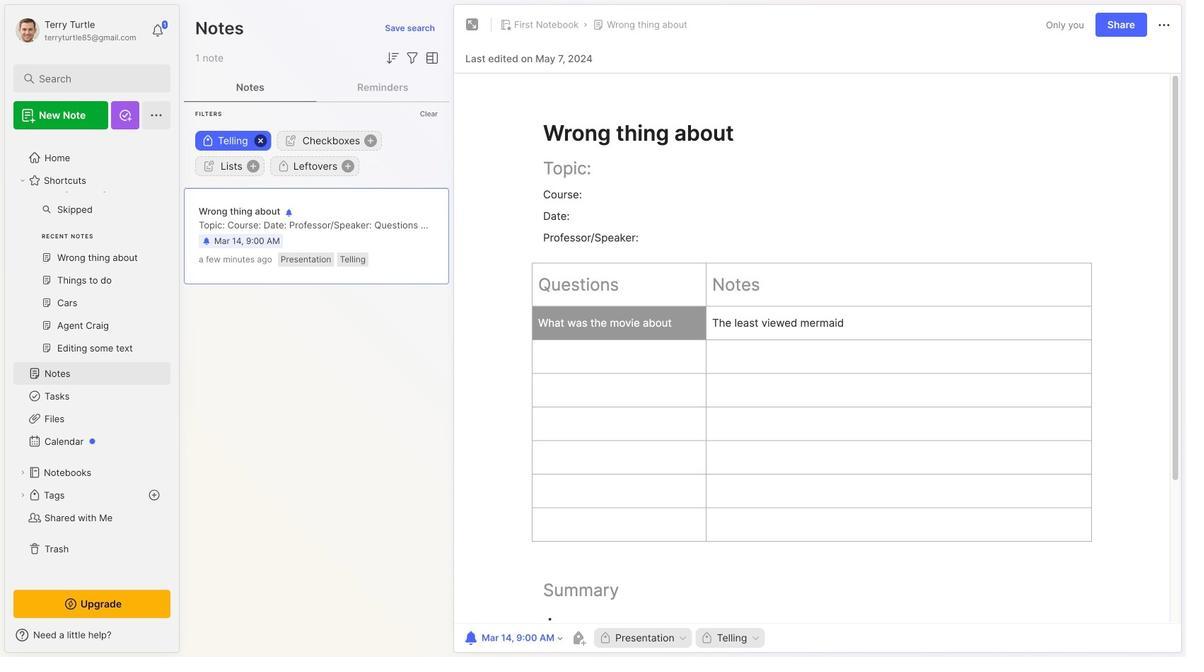 Task type: locate. For each thing, give the bounding box(es) containing it.
Account field
[[13, 16, 136, 45]]

click to collapse image
[[179, 631, 189, 648]]

WHAT'S NEW field
[[5, 624, 179, 647]]

Presentation Tag actions field
[[675, 633, 688, 643]]

tab list
[[184, 74, 449, 102]]

Edit reminder field
[[461, 628, 565, 648]]

note window element
[[454, 4, 1182, 657]]

tree inside the main element
[[5, 130, 179, 577]]

none search field inside the main element
[[39, 70, 152, 87]]

More actions field
[[1156, 16, 1173, 34]]

View options field
[[421, 50, 441, 67]]

Telling Tag actions field
[[747, 633, 761, 643]]

add filters image
[[404, 50, 421, 67]]

group inside the main element
[[13, 153, 171, 368]]

None search field
[[39, 70, 152, 87]]

group
[[13, 153, 171, 368]]

tree
[[5, 130, 179, 577]]

expand notebooks image
[[18, 468, 27, 477]]

main element
[[0, 0, 184, 657]]



Task type: describe. For each thing, give the bounding box(es) containing it.
Note Editor text field
[[454, 73, 1182, 623]]

Add filters field
[[404, 50, 421, 67]]

expand tags image
[[18, 491, 27, 500]]

add tag image
[[570, 630, 587, 647]]

Sort options field
[[384, 50, 401, 67]]

expand note image
[[464, 16, 481, 33]]

more actions image
[[1156, 17, 1173, 34]]

Search text field
[[39, 72, 152, 86]]



Task type: vqa. For each thing, say whether or not it's contained in the screenshot.
search box within Main "element"
no



